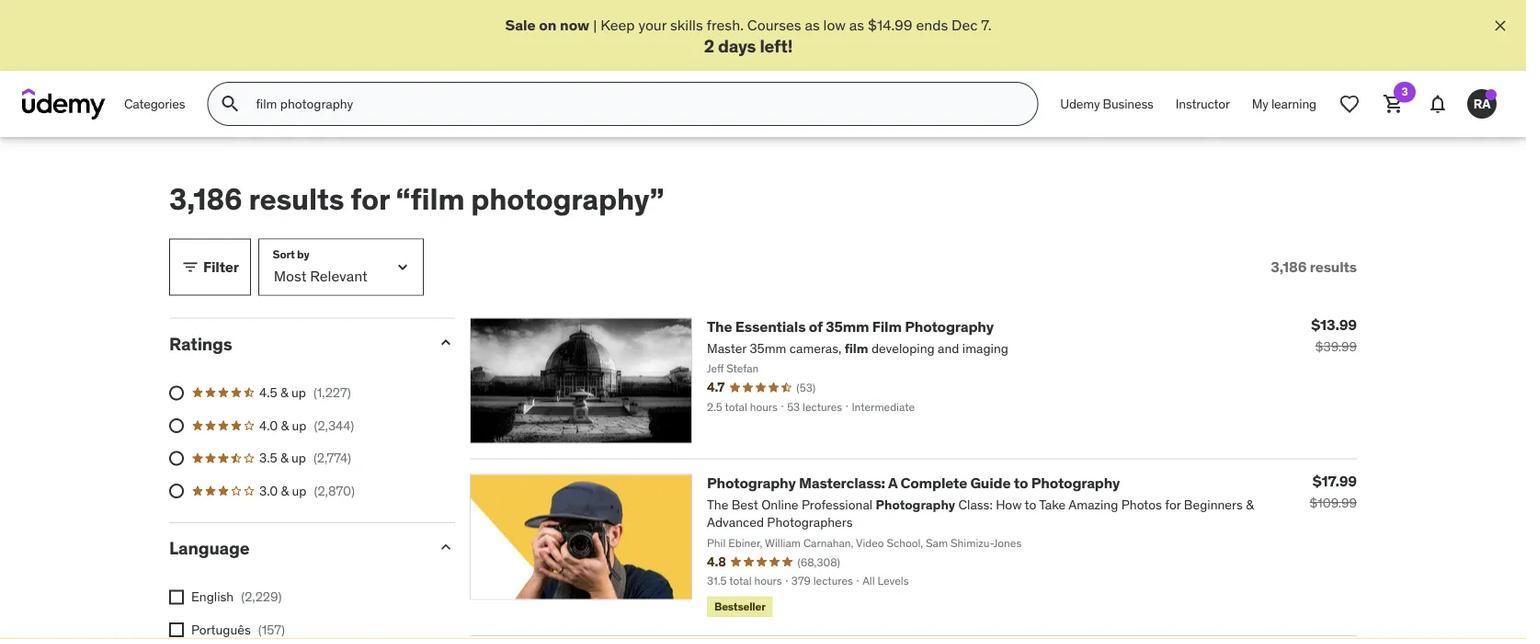 Task type: vqa. For each thing, say whether or not it's contained in the screenshot.
the [Auto]
no



Task type: describe. For each thing, give the bounding box(es) containing it.
instructor
[[1176, 96, 1230, 112]]

the
[[707, 317, 732, 336]]

wishlist image
[[1339, 93, 1361, 115]]

$39.99
[[1316, 338, 1357, 355]]

shopping cart with 3 items image
[[1383, 93, 1405, 115]]

ra link
[[1460, 82, 1504, 126]]

1 horizontal spatial photography
[[905, 317, 994, 336]]

$13.99 $39.99
[[1311, 315, 1357, 355]]

days
[[718, 34, 756, 56]]

on
[[539, 15, 557, 34]]

$17.99 $109.99
[[1310, 472, 1357, 511]]

of
[[809, 317, 823, 336]]

now
[[560, 15, 590, 34]]

xsmall image for português
[[169, 623, 184, 637]]

1 as from the left
[[805, 15, 820, 34]]

udemy business
[[1060, 96, 1154, 112]]

guide
[[970, 473, 1011, 492]]

Search for anything text field
[[252, 88, 1015, 120]]

sale on now | keep your skills fresh. courses as low as $14.99 ends dec 7. 2 days left!
[[505, 15, 992, 56]]

português (157)
[[191, 621, 285, 638]]

dec
[[952, 15, 978, 34]]

4.5
[[259, 384, 277, 401]]

3,186 for 3,186 results
[[1271, 257, 1307, 276]]

ratings button
[[169, 332, 422, 355]]

up for 4.0 & up
[[292, 417, 307, 434]]

português
[[191, 621, 251, 638]]

photography masterclass: a complete guide to photography link
[[707, 473, 1120, 492]]

& for 4.0
[[281, 417, 289, 434]]

& for 3.5
[[280, 450, 288, 466]]

2 as from the left
[[849, 15, 864, 34]]

3.5
[[259, 450, 277, 466]]

masterclass:
[[799, 473, 885, 492]]

up for 3.0 & up
[[292, 482, 307, 499]]

a
[[888, 473, 897, 492]]

my learning link
[[1241, 82, 1328, 126]]

$13.99
[[1311, 315, 1357, 334]]

2
[[704, 34, 714, 56]]

small image inside filter button
[[181, 258, 200, 276]]

instructor link
[[1165, 82, 1241, 126]]

& for 3.0
[[281, 482, 289, 499]]

ends
[[916, 15, 948, 34]]

sale
[[505, 15, 536, 34]]

3.0 & up (2,870)
[[259, 482, 355, 499]]

categories button
[[113, 82, 196, 126]]

business
[[1103, 96, 1154, 112]]

3.5 & up (2,774)
[[259, 450, 351, 466]]

small image
[[437, 538, 455, 556]]

$17.99
[[1313, 472, 1357, 491]]



Task type: locate. For each thing, give the bounding box(es) containing it.
up right 4.0
[[292, 417, 307, 434]]

3,186 results status
[[1271, 257, 1357, 276]]

photography right film
[[905, 317, 994, 336]]

udemy image
[[22, 88, 106, 120]]

1 horizontal spatial small image
[[437, 333, 455, 352]]

up
[[291, 384, 306, 401], [292, 417, 307, 434], [291, 450, 306, 466], [292, 482, 307, 499]]

0 horizontal spatial 3,186
[[169, 180, 242, 217]]

1 vertical spatial small image
[[437, 333, 455, 352]]

1 horizontal spatial results
[[1310, 257, 1357, 276]]

my learning
[[1252, 96, 1317, 112]]

(2,774)
[[313, 450, 351, 466]]

0 vertical spatial xsmall image
[[169, 590, 184, 605]]

photography left masterclass:
[[707, 473, 796, 492]]

0 horizontal spatial small image
[[181, 258, 200, 276]]

english
[[191, 589, 234, 605]]

filter button
[[169, 239, 251, 296]]

(2,870)
[[314, 482, 355, 499]]

3,186 for 3,186 results for "film photography"
[[169, 180, 242, 217]]

up for 4.5 & up
[[291, 384, 306, 401]]

fresh.
[[707, 15, 744, 34]]

& for 4.5
[[280, 384, 288, 401]]

as
[[805, 15, 820, 34], [849, 15, 864, 34]]

language
[[169, 537, 249, 559]]

ratings
[[169, 332, 232, 355]]

filter
[[203, 257, 239, 276]]

0 horizontal spatial results
[[249, 180, 344, 217]]

essentials
[[735, 317, 806, 336]]

3,186 results
[[1271, 257, 1357, 276]]

$109.99
[[1310, 494, 1357, 511]]

photography right the to
[[1031, 473, 1120, 492]]

up right 3.5
[[291, 450, 306, 466]]

&
[[280, 384, 288, 401], [281, 417, 289, 434], [280, 450, 288, 466], [281, 482, 289, 499]]

3 & from the top
[[280, 450, 288, 466]]

categories
[[124, 96, 185, 112]]

small image
[[181, 258, 200, 276], [437, 333, 455, 352]]

3 up from the top
[[291, 450, 306, 466]]

english (2,229)
[[191, 589, 282, 605]]

0 vertical spatial small image
[[181, 258, 200, 276]]

for
[[350, 180, 389, 217]]

up for 3.5 & up
[[291, 450, 306, 466]]

4 up from the top
[[292, 482, 307, 499]]

3,186 results for "film photography"
[[169, 180, 664, 217]]

4.0
[[259, 417, 278, 434]]

close image
[[1491, 17, 1510, 35]]

results left for
[[249, 180, 344, 217]]

"film
[[396, 180, 465, 217]]

1 vertical spatial results
[[1310, 257, 1357, 276]]

low
[[823, 15, 846, 34]]

(1,227)
[[313, 384, 351, 401]]

xsmall image left português
[[169, 623, 184, 637]]

xsmall image left english
[[169, 590, 184, 605]]

complete
[[901, 473, 967, 492]]

2 & from the top
[[281, 417, 289, 434]]

courses
[[747, 15, 801, 34]]

submit search image
[[219, 93, 241, 115]]

as left 'low'
[[805, 15, 820, 34]]

results for 3,186 results for "film photography"
[[249, 180, 344, 217]]

udemy
[[1060, 96, 1100, 112]]

& right 4.5
[[280, 384, 288, 401]]

35mm
[[826, 317, 869, 336]]

0 vertical spatial 3,186
[[169, 180, 242, 217]]

1 & from the top
[[280, 384, 288, 401]]

2 xsmall image from the top
[[169, 623, 184, 637]]

2 horizontal spatial photography
[[1031, 473, 1120, 492]]

you have alerts image
[[1486, 89, 1497, 100]]

1 vertical spatial 3,186
[[1271, 257, 1307, 276]]

learning
[[1272, 96, 1317, 112]]

0 horizontal spatial as
[[805, 15, 820, 34]]

your
[[638, 15, 667, 34]]

xsmall image for english
[[169, 590, 184, 605]]

0 horizontal spatial photography
[[707, 473, 796, 492]]

results up $13.99
[[1310, 257, 1357, 276]]

0 vertical spatial results
[[249, 180, 344, 217]]

up right 3.0 on the left of page
[[292, 482, 307, 499]]

notifications image
[[1427, 93, 1449, 115]]

4 & from the top
[[281, 482, 289, 499]]

up right 4.5
[[291, 384, 306, 401]]

left!
[[760, 34, 793, 56]]

the essentials of 35mm film photography
[[707, 317, 994, 336]]

my
[[1252, 96, 1269, 112]]

(157)
[[258, 621, 285, 638]]

language button
[[169, 537, 422, 559]]

photography
[[905, 317, 994, 336], [707, 473, 796, 492], [1031, 473, 1120, 492]]

7.
[[981, 15, 992, 34]]

film
[[872, 317, 902, 336]]

ra
[[1474, 95, 1491, 112]]

skills
[[670, 15, 703, 34]]

& right 3.5
[[280, 450, 288, 466]]

(2,229)
[[241, 589, 282, 605]]

1 horizontal spatial as
[[849, 15, 864, 34]]

results for 3,186 results
[[1310, 257, 1357, 276]]

2 up from the top
[[292, 417, 307, 434]]

as right 'low'
[[849, 15, 864, 34]]

to
[[1014, 473, 1028, 492]]

3,186
[[169, 180, 242, 217], [1271, 257, 1307, 276]]

photography"
[[471, 180, 664, 217]]

1 vertical spatial xsmall image
[[169, 623, 184, 637]]

keep
[[601, 15, 635, 34]]

4.0 & up (2,344)
[[259, 417, 354, 434]]

|
[[593, 15, 597, 34]]

3 link
[[1372, 82, 1416, 126]]

1 xsmall image from the top
[[169, 590, 184, 605]]

3.0
[[259, 482, 278, 499]]

the essentials of 35mm film photography link
[[707, 317, 994, 336]]

photography masterclass: a complete guide to photography
[[707, 473, 1120, 492]]

xsmall image
[[169, 590, 184, 605], [169, 623, 184, 637]]

results
[[249, 180, 344, 217], [1310, 257, 1357, 276]]

& right 4.0
[[281, 417, 289, 434]]

$14.99
[[868, 15, 913, 34]]

& right 3.0 on the left of page
[[281, 482, 289, 499]]

3
[[1402, 85, 1408, 99]]

(2,344)
[[314, 417, 354, 434]]

1 horizontal spatial 3,186
[[1271, 257, 1307, 276]]

udemy business link
[[1049, 82, 1165, 126]]

4.5 & up (1,227)
[[259, 384, 351, 401]]

1 up from the top
[[291, 384, 306, 401]]



